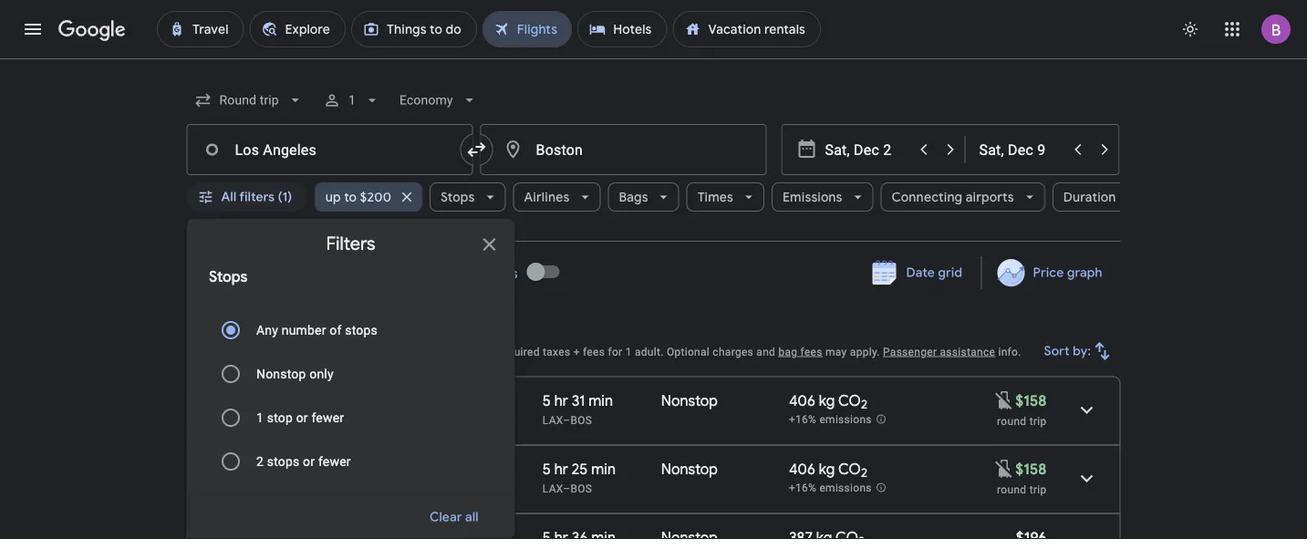 Task type: describe. For each thing, give the bounding box(es) containing it.
airlines button
[[513, 175, 600, 219]]

5 for 5 hr 31 min
[[543, 391, 551, 410]]

– inside the '11:00 pm – 7:25 am united'
[[334, 460, 343, 479]]

2 and from the left
[[757, 345, 776, 358]]

passenger
[[883, 345, 937, 358]]

flight details. leaves los angeles international airport at 8:35 am on saturday, december 2 and arrives at boston logan international airport at 5:06 pm on saturday, december 2. image
[[1065, 388, 1109, 432]]

+16% for 5 hr 31 min
[[789, 414, 817, 426]]

adult.
[[635, 345, 664, 358]]

Departure time: 11:00 PM. text field
[[271, 460, 330, 479]]

Return text field
[[979, 125, 1063, 174]]

31
[[572, 391, 585, 410]]

2 stops or fewer
[[256, 454, 351, 469]]

flights
[[316, 318, 370, 341]]

all
[[465, 509, 479, 526]]

prices
[[254, 266, 292, 282]]

(1)
[[278, 189, 292, 205]]

0 vertical spatial stops
[[345, 323, 377, 338]]

airports
[[966, 189, 1014, 205]]

dates
[[484, 266, 518, 282]]

filters
[[326, 232, 375, 255]]

filters
[[239, 189, 275, 205]]

by:
[[1073, 343, 1092, 359]]

close dialog image
[[479, 234, 500, 255]]

+
[[574, 345, 580, 358]]

up
[[325, 189, 341, 205]]

any dates
[[457, 266, 518, 282]]

1 stop or fewer
[[256, 410, 344, 425]]

$158 for 5 hr 25 min
[[1016, 460, 1047, 479]]

1 for 1
[[348, 93, 356, 108]]

times button
[[686, 175, 764, 219]]

bags
[[619, 189, 648, 205]]

this price for this flight doesn't include overhead bin access. if you need a carry-on bag, use the bags filter to update prices. image for 5 hr 25 min
[[994, 458, 1016, 480]]

date
[[907, 265, 935, 281]]

optional
[[667, 345, 710, 358]]

duration
[[1063, 189, 1116, 205]]

date grid button
[[859, 256, 977, 289]]

this price for this flight doesn't include overhead bin access. if you need a carry-on bag, use the bags filter to update prices. image for 5 hr 31 min
[[994, 389, 1016, 411]]

emissions
[[782, 189, 842, 205]]

1 and from the left
[[306, 345, 325, 358]]

ranked
[[187, 345, 224, 358]]

406 kg co 2 for 5 hr 31 min
[[789, 391, 868, 413]]

times
[[697, 189, 733, 205]]

196 US dollars text field
[[1016, 528, 1047, 539]]

price
[[1033, 265, 1064, 281]]

nonstop for 5 hr 25 min
[[661, 460, 718, 479]]

or for stops
[[303, 454, 315, 469]]

emissions for 5 hr 31 min
[[820, 414, 872, 426]]

connecting
[[892, 189, 962, 205]]

lax for 5 hr 25 min
[[543, 482, 563, 495]]

taxes
[[543, 345, 571, 358]]

graph
[[1067, 265, 1103, 281]]

price graph
[[1033, 265, 1103, 281]]

stops for stops "popup button"
[[440, 189, 474, 205]]

apply.
[[850, 345, 880, 358]]

nonstop flight. element for 5 hr 25 min
[[661, 460, 718, 481]]

loading results progress bar
[[0, 58, 1308, 62]]

1 fees from the left
[[583, 345, 605, 358]]

on
[[261, 345, 274, 358]]

airlines
[[524, 189, 569, 205]]

only
[[309, 366, 333, 381]]

price
[[277, 345, 303, 358]]

bag
[[779, 345, 798, 358]]

– for 5 hr 31 min
[[563, 414, 571, 427]]

3 nonstop flight. element from the top
[[661, 529, 718, 539]]

11:00 pm
[[271, 460, 330, 479]]

7:25 am
[[346, 460, 399, 479]]

nonstop inside stops option group
[[256, 366, 306, 381]]

all filters (1) button
[[187, 175, 307, 219]]

5 for 5 hr 25 min
[[543, 460, 551, 479]]

all
[[221, 189, 237, 205]]

clear all button
[[408, 495, 500, 539]]

Arrival time: 7:25 AM on  Sunday, December 3. text field
[[346, 460, 408, 479]]

date grid
[[907, 265, 963, 281]]

2 fees from the left
[[801, 345, 823, 358]]

departing
[[229, 318, 312, 341]]

clear all
[[430, 509, 479, 526]]

up to $200
[[325, 189, 391, 205]]

any for any number of stops
[[256, 323, 278, 338]]

$158 for 5 hr 31 min
[[1016, 391, 1047, 410]]

kg for 5 hr 25 min
[[819, 460, 835, 479]]

sort
[[1044, 343, 1070, 359]]

assistance
[[940, 345, 996, 358]]

flight details. leaves los angeles international airport at 11:00 pm on saturday, december 2 and arrives at boston logan international airport at 7:25 am on sunday, december 3. image
[[1065, 457, 1109, 500]]

convenience
[[328, 345, 392, 358]]

bags button
[[608, 175, 679, 219]]

or for stop
[[296, 410, 308, 425]]

lax for 5 hr 31 min
[[543, 414, 563, 427]]

required
[[498, 345, 540, 358]]

round for 5 hr 25 min
[[997, 483, 1027, 496]]

all filters (1)
[[221, 189, 292, 205]]

none search field containing filters
[[187, 78, 1147, 539]]

+16% for 5 hr 25 min
[[789, 482, 817, 495]]

1 united from the top
[[271, 414, 304, 427]]

to
[[344, 189, 356, 205]]

Departure text field
[[825, 125, 909, 174]]



Task type: locate. For each thing, give the bounding box(es) containing it.
best
[[187, 318, 225, 341]]

1 vertical spatial emissions
[[820, 482, 872, 495]]

include
[[458, 345, 495, 358]]

round trip down $158 text box
[[997, 483, 1047, 496]]

prices include required taxes + fees for 1 adult. optional charges and bag fees may apply. passenger assistance
[[423, 345, 996, 358]]

2 vertical spatial nonstop
[[661, 460, 718, 479]]

1 nonstop flight. element from the top
[[661, 391, 718, 413]]

0 horizontal spatial fees
[[583, 345, 605, 358]]

and left bag in the bottom right of the page
[[757, 345, 776, 358]]

1 vertical spatial co
[[838, 460, 861, 479]]

+16% emissions
[[789, 414, 872, 426], [789, 482, 872, 495]]

5 hr 31 min lax – bos
[[543, 391, 613, 427]]

1 vertical spatial trip
[[1030, 483, 1047, 496]]

– down total duration 5 hr 25 min. element
[[563, 482, 571, 495]]

0 vertical spatial 1
[[348, 93, 356, 108]]

1 vertical spatial 406
[[789, 460, 816, 479]]

1 inside 1 popup button
[[348, 93, 356, 108]]

+16%
[[789, 414, 817, 426], [789, 482, 817, 495]]

5 hr 25 min lax – bos
[[543, 460, 616, 495]]

connecting airports button
[[881, 175, 1045, 219]]

bos inside 5 hr 25 min lax – bos
[[571, 482, 592, 495]]

any inside stops option group
[[256, 323, 278, 338]]

hr inside 5 hr 31 min lax – bos
[[554, 391, 568, 410]]

0 vertical spatial any
[[457, 266, 481, 282]]

for
[[608, 345, 623, 358]]

1 vertical spatial hr
[[554, 460, 568, 479]]

1 vertical spatial –
[[334, 460, 343, 479]]

ranked based on price and convenience
[[187, 345, 392, 358]]

0 horizontal spatial 1
[[256, 410, 263, 425]]

+16% emissions for 5 hr 31 min
[[789, 414, 872, 426]]

Arrival time: 2:56 PM. text field
[[342, 528, 394, 539]]

0 vertical spatial +16% emissions
[[789, 414, 872, 426]]

1
[[348, 93, 356, 108], [626, 345, 632, 358], [256, 410, 263, 425]]

– left 7:25 am
[[334, 460, 343, 479]]

stops down swap origin and destination. 'icon'
[[440, 189, 474, 205]]

2 for 5 hr 31 min
[[861, 397, 868, 413]]

0 vertical spatial +16%
[[789, 414, 817, 426]]

1 vertical spatial +16%
[[789, 482, 817, 495]]

2 united from the top
[[271, 482, 304, 495]]

passenger assistance button
[[883, 345, 996, 358]]

2 vertical spatial 1
[[256, 410, 263, 425]]

this price for this flight doesn't include overhead bin access. if you need a carry-on bag, use the bags filter to update prices. image
[[994, 389, 1016, 411], [994, 458, 1016, 480]]

fewer for 1 stop or fewer
[[311, 410, 344, 425]]

bos
[[571, 414, 592, 427], [571, 482, 592, 495]]

nonstop flight. element
[[661, 391, 718, 413], [661, 460, 718, 481], [661, 529, 718, 539]]

2
[[861, 397, 868, 413], [256, 454, 263, 469], [861, 466, 868, 481]]

1 vertical spatial kg
[[819, 460, 835, 479]]

+16% emissions for 5 hr 25 min
[[789, 482, 872, 495]]

0 vertical spatial kg
[[819, 391, 835, 410]]

0 vertical spatial min
[[589, 391, 613, 410]]

– for 5 hr 25 min
[[563, 482, 571, 495]]

– inside 5 hr 31 min lax – bos
[[563, 414, 571, 427]]

1 vertical spatial 5
[[543, 460, 551, 479]]

1 vertical spatial 406 kg co 2
[[789, 460, 868, 481]]

bos down 25
[[571, 482, 592, 495]]

–
[[563, 414, 571, 427], [334, 460, 343, 479], [563, 482, 571, 495]]

1 vertical spatial lax
[[543, 482, 563, 495]]

charges
[[713, 345, 754, 358]]

1 horizontal spatial fees
[[801, 345, 823, 358]]

1 vertical spatial nonstop
[[661, 391, 718, 410]]

round for 5 hr 31 min
[[997, 415, 1027, 427]]

1 vertical spatial +16% emissions
[[789, 482, 872, 495]]

and down any number of stops
[[306, 345, 325, 358]]

nonstop
[[256, 366, 306, 381], [661, 391, 718, 410], [661, 460, 718, 479]]

connecting airports
[[892, 189, 1014, 205]]

406 kg co 2
[[789, 391, 868, 413], [789, 460, 868, 481]]

158 US dollars text field
[[1016, 460, 1047, 479]]

grid
[[938, 265, 963, 281]]

best departing flights
[[187, 318, 370, 341]]

fees right the + in the left of the page
[[583, 345, 605, 358]]

hr for 31
[[554, 391, 568, 410]]

0 horizontal spatial stops
[[267, 454, 299, 469]]

total duration 5 hr 36 min. element
[[543, 529, 661, 539]]

stops for stops option group
[[208, 268, 247, 287]]

$158 down sort on the right of page
[[1016, 391, 1047, 410]]

1 lax from the top
[[543, 414, 563, 427]]

stops
[[345, 323, 377, 338], [267, 454, 299, 469]]

lax down total duration 5 hr 25 min. element
[[543, 482, 563, 495]]

1 bos from the top
[[571, 414, 592, 427]]

0 vertical spatial 5
[[543, 391, 551, 410]]

2 inside stops option group
[[256, 454, 263, 469]]

1 vertical spatial $158
[[1016, 460, 1047, 479]]

5 left 31
[[543, 391, 551, 410]]

0 vertical spatial this price for this flight doesn't include overhead bin access. if you need a carry-on bag, use the bags filter to update prices. image
[[994, 389, 1016, 411]]

0 vertical spatial lax
[[543, 414, 563, 427]]

0 vertical spatial round trip
[[997, 415, 1047, 427]]

1 horizontal spatial any
[[457, 266, 481, 282]]

2 round from the top
[[997, 483, 1027, 496]]

min inside 5 hr 31 min lax – bos
[[589, 391, 613, 410]]

2 lax from the top
[[543, 482, 563, 495]]

min right 31
[[589, 391, 613, 410]]

up to $200 button
[[314, 175, 422, 219]]

stops option group
[[208, 308, 493, 484]]

0 vertical spatial stops
[[440, 189, 474, 205]]

hr left 25
[[554, 460, 568, 479]]

2 round trip from the top
[[997, 483, 1047, 496]]

find the best price region
[[187, 250, 1121, 304]]

kg for 5 hr 31 min
[[819, 391, 835, 410]]

duration button
[[1052, 175, 1147, 219]]

5 left 25
[[543, 460, 551, 479]]

round
[[997, 415, 1027, 427], [997, 483, 1027, 496]]

2 trip from the top
[[1030, 483, 1047, 496]]

1 vertical spatial round
[[997, 483, 1027, 496]]

0 vertical spatial $158
[[1016, 391, 1047, 410]]

0 horizontal spatial stops
[[208, 268, 247, 287]]

track prices
[[218, 266, 292, 282]]

any up on
[[256, 323, 278, 338]]

2 hr from the top
[[554, 460, 568, 479]]

any left dates
[[457, 266, 481, 282]]

2 vertical spatial –
[[563, 482, 571, 495]]

hr left 31
[[554, 391, 568, 410]]

0 vertical spatial co
[[838, 391, 861, 410]]

1 kg from the top
[[819, 391, 835, 410]]

stops button
[[429, 175, 505, 219]]

and
[[306, 345, 325, 358], [757, 345, 776, 358]]

2 bos from the top
[[571, 482, 592, 495]]

nonstop only
[[256, 366, 333, 381]]

$200
[[360, 189, 391, 205]]

0 horizontal spatial any
[[256, 323, 278, 338]]

0 vertical spatial or
[[296, 410, 308, 425]]

round down $158 text box
[[997, 483, 1027, 496]]

0 vertical spatial –
[[563, 414, 571, 427]]

bos inside 5 hr 31 min lax – bos
[[571, 414, 592, 427]]

any for any dates
[[457, 266, 481, 282]]

fees right bag in the bottom right of the page
[[801, 345, 823, 358]]

0 vertical spatial round
[[997, 415, 1027, 427]]

may
[[826, 345, 847, 358]]

2 406 kg co 2 from the top
[[789, 460, 868, 481]]

stops up convenience
[[345, 323, 377, 338]]

1 horizontal spatial stops
[[345, 323, 377, 338]]

any inside find the best price region
[[457, 266, 481, 282]]

2 +16% from the top
[[789, 482, 817, 495]]

clear
[[430, 509, 462, 526]]

sort by: button
[[1037, 329, 1121, 373]]

fewer for 2 stops or fewer
[[318, 454, 351, 469]]

1 vertical spatial this price for this flight doesn't include overhead bin access. if you need a carry-on bag, use the bags filter to update prices. image
[[994, 458, 1016, 480]]

based
[[227, 345, 258, 358]]

0 vertical spatial 406
[[789, 391, 816, 410]]

1 406 kg co 2 from the top
[[789, 391, 868, 413]]

1 vertical spatial stops
[[267, 454, 299, 469]]

hr for 25
[[554, 460, 568, 479]]

1 inside stops option group
[[256, 410, 263, 425]]

5 inside 5 hr 31 min lax – bos
[[543, 391, 551, 410]]

2 this price for this flight doesn't include overhead bin access. if you need a carry-on bag, use the bags filter to update prices. image from the top
[[994, 458, 1016, 480]]

united inside the '11:00 pm – 7:25 am united'
[[271, 482, 304, 495]]

min for 5 hr 25 min
[[591, 460, 616, 479]]

– inside 5 hr 25 min lax – bos
[[563, 482, 571, 495]]

1 +16% emissions from the top
[[789, 414, 872, 426]]

406
[[789, 391, 816, 410], [789, 460, 816, 479]]

round trip down 158 us dollars text field
[[997, 415, 1047, 427]]

lax down total duration 5 hr 31 min. element
[[543, 414, 563, 427]]

change appearance image
[[1169, 7, 1213, 51]]

trip for 5 hr 31 min
[[1030, 415, 1047, 427]]

number
[[281, 323, 326, 338]]

round trip for 5 hr 25 min
[[997, 483, 1047, 496]]

stop
[[267, 410, 292, 425]]

this price for this flight doesn't include overhead bin access. if you need a carry-on bag, use the bags filter to update prices. image down assistance
[[994, 389, 1016, 411]]

1 round trip from the top
[[997, 415, 1047, 427]]

1 406 from the top
[[789, 391, 816, 410]]

1 vertical spatial round trip
[[997, 483, 1047, 496]]

round down 158 us dollars text field
[[997, 415, 1027, 427]]

track
[[218, 266, 251, 282]]

1 $158 from the top
[[1016, 391, 1047, 410]]

1 vertical spatial any
[[256, 323, 278, 338]]

1 co from the top
[[838, 391, 861, 410]]

2 $158 from the top
[[1016, 460, 1047, 479]]

– down total duration 5 hr 31 min. element
[[563, 414, 571, 427]]

bos down 31
[[571, 414, 592, 427]]

co
[[838, 391, 861, 410], [838, 460, 861, 479]]

None text field
[[187, 124, 473, 175], [480, 124, 767, 175], [187, 124, 473, 175], [480, 124, 767, 175]]

406 for 5 hr 25 min
[[789, 460, 816, 479]]

406 kg co 2 for 5 hr 25 min
[[789, 460, 868, 481]]

0 vertical spatial nonstop
[[256, 366, 306, 381]]

2 kg from the top
[[819, 460, 835, 479]]

hr
[[554, 391, 568, 410], [554, 460, 568, 479]]

0 vertical spatial fewer
[[311, 410, 344, 425]]

1 round from the top
[[997, 415, 1027, 427]]

1 horizontal spatial and
[[757, 345, 776, 358]]

bos for 31
[[571, 414, 592, 427]]

of
[[329, 323, 341, 338]]

0 vertical spatial trip
[[1030, 415, 1047, 427]]

or
[[296, 410, 308, 425], [303, 454, 315, 469]]

hr inside 5 hr 25 min lax – bos
[[554, 460, 568, 479]]

stops left prices
[[208, 268, 247, 287]]

trip
[[1030, 415, 1047, 427], [1030, 483, 1047, 496]]

total duration 5 hr 31 min. element
[[543, 391, 661, 413]]

11:00 pm – 7:25 am united
[[271, 460, 399, 495]]

1 horizontal spatial 1
[[348, 93, 356, 108]]

Departure time: 6:20 AM. text field
[[271, 528, 326, 539]]

stops inside "popup button"
[[440, 189, 474, 205]]

2 emissions from the top
[[820, 482, 872, 495]]

1 vertical spatial bos
[[571, 482, 592, 495]]

emissions button
[[772, 175, 873, 219]]

0 horizontal spatial and
[[306, 345, 325, 358]]

price graph button
[[986, 256, 1117, 289]]

0 vertical spatial hr
[[554, 391, 568, 410]]

min inside 5 hr 25 min lax – bos
[[591, 460, 616, 479]]

None search field
[[187, 78, 1147, 539]]

2 horizontal spatial 1
[[626, 345, 632, 358]]

any number of stops
[[256, 323, 377, 338]]

5 inside 5 hr 25 min lax – bos
[[543, 460, 551, 479]]

1 vertical spatial 1
[[626, 345, 632, 358]]

min right 25
[[591, 460, 616, 479]]

1 vertical spatial united
[[271, 482, 304, 495]]

$158 left the flight details. leaves los angeles international airport at 11:00 pm on saturday, december 2 and arrives at boston logan international airport at 7:25 am on sunday, december 3. icon
[[1016, 460, 1047, 479]]

1 horizontal spatial stops
[[440, 189, 474, 205]]

0 vertical spatial nonstop flight. element
[[661, 391, 718, 413]]

2 co from the top
[[838, 460, 861, 479]]

bag fees button
[[779, 345, 823, 358]]

1 button
[[316, 78, 389, 122]]

united
[[271, 414, 304, 427], [271, 482, 304, 495]]

leaves los angeles international airport at 11:00 pm on saturday, december 2 and arrives at boston logan international airport at 7:25 am on sunday, december 3. element
[[271, 460, 408, 479]]

406 for 5 hr 31 min
[[789, 391, 816, 410]]

1 trip from the top
[[1030, 415, 1047, 427]]

round trip
[[997, 415, 1047, 427], [997, 483, 1047, 496]]

0 vertical spatial emissions
[[820, 414, 872, 426]]

swap origin and destination. image
[[466, 139, 488, 161]]

leaves los angeles international airport at 6:20 am on saturday, december 2 and arrives at boston logan international airport at 2:56 pm on saturday, december 2. element
[[271, 528, 394, 539]]

lax
[[543, 414, 563, 427], [543, 482, 563, 495]]

bos for 25
[[571, 482, 592, 495]]

2 5 from the top
[[543, 460, 551, 479]]

prices
[[423, 345, 455, 358]]

25
[[572, 460, 588, 479]]

min for 5 hr 31 min
[[589, 391, 613, 410]]

0 vertical spatial united
[[271, 414, 304, 427]]

total duration 5 hr 25 min. element
[[543, 460, 661, 481]]

emissions for 5 hr 25 min
[[820, 482, 872, 495]]

0 vertical spatial 406 kg co 2
[[789, 391, 868, 413]]

trip down 158 us dollars text field
[[1030, 415, 1047, 427]]

2 +16% emissions from the top
[[789, 482, 872, 495]]

1 for 1 stop or fewer
[[256, 410, 263, 425]]

1 vertical spatial fewer
[[318, 454, 351, 469]]

nonstop flight. element for 5 hr 31 min
[[661, 391, 718, 413]]

2 406 from the top
[[789, 460, 816, 479]]

nonstop for 5 hr 31 min
[[661, 391, 718, 410]]

this price for this flight doesn't include overhead bin access. if you need a carry-on bag, use the bags filter to update prices. image down 158 us dollars text field
[[994, 458, 1016, 480]]

2 vertical spatial nonstop flight. element
[[661, 529, 718, 539]]

sort by:
[[1044, 343, 1092, 359]]

2 for 5 hr 25 min
[[861, 466, 868, 481]]

0 vertical spatial bos
[[571, 414, 592, 427]]

co for 5 hr 31 min
[[838, 391, 861, 410]]

158 US dollars text field
[[1016, 391, 1047, 410]]

trip down $158 text box
[[1030, 483, 1047, 496]]

lax inside 5 hr 25 min lax – bos
[[543, 482, 563, 495]]

1 +16% from the top
[[789, 414, 817, 426]]

1 hr from the top
[[554, 391, 568, 410]]

1 vertical spatial min
[[591, 460, 616, 479]]

round trip for 5 hr 31 min
[[997, 415, 1047, 427]]

main menu image
[[22, 18, 44, 40]]

1 vertical spatial nonstop flight. element
[[661, 460, 718, 481]]

1 this price for this flight doesn't include overhead bin access. if you need a carry-on bag, use the bags filter to update prices. image from the top
[[994, 389, 1016, 411]]

1 vertical spatial or
[[303, 454, 315, 469]]

best departing flights main content
[[187, 250, 1121, 539]]

1 vertical spatial stops
[[208, 268, 247, 287]]

any
[[457, 266, 481, 282], [256, 323, 278, 338]]

united up 2 stops or fewer
[[271, 414, 304, 427]]

1 5 from the top
[[543, 391, 551, 410]]

co for 5 hr 25 min
[[838, 460, 861, 479]]

lax inside 5 hr 31 min lax – bos
[[543, 414, 563, 427]]

1 emissions from the top
[[820, 414, 872, 426]]

kg
[[819, 391, 835, 410], [819, 460, 835, 479]]

2 nonstop flight. element from the top
[[661, 460, 718, 481]]

trip for 5 hr 25 min
[[1030, 483, 1047, 496]]

1 inside best departing flights main content
[[626, 345, 632, 358]]

stops down stop on the bottom of the page
[[267, 454, 299, 469]]

None field
[[187, 84, 312, 117], [392, 84, 486, 117], [187, 84, 312, 117], [392, 84, 486, 117]]

united down 11:00 pm
[[271, 482, 304, 495]]



Task type: vqa. For each thing, say whether or not it's contained in the screenshot.
emissions
yes



